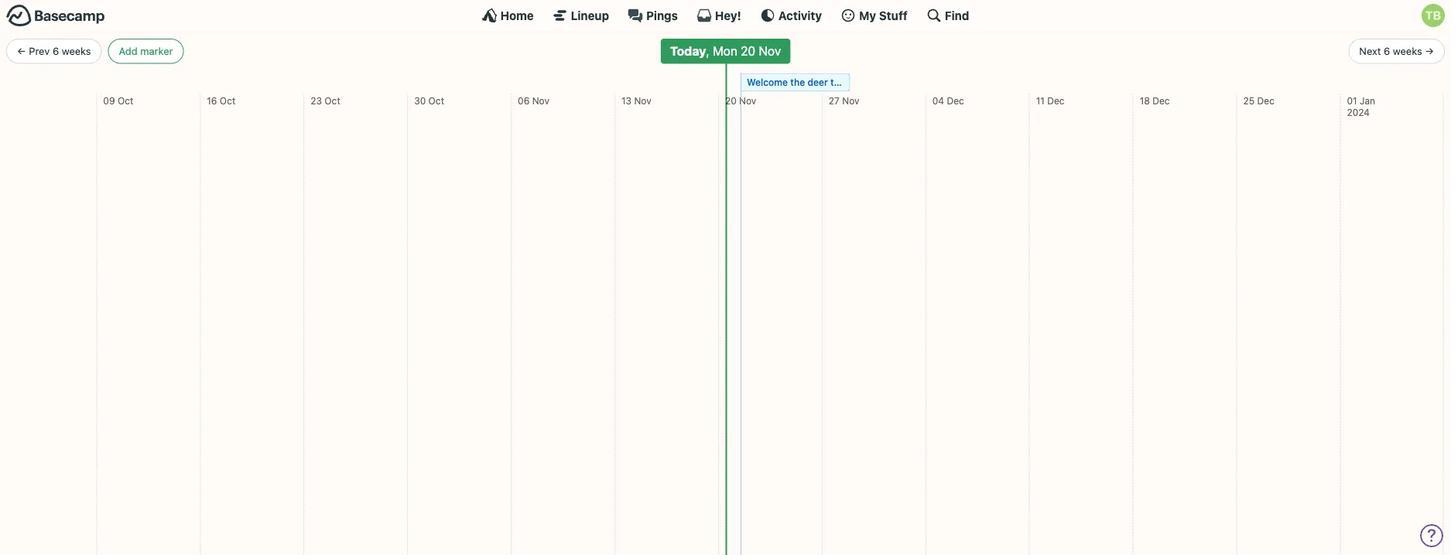 Task type: describe. For each thing, give the bounding box(es) containing it.
pings
[[646, 9, 678, 22]]

hey! button
[[697, 8, 741, 23]]

← prev 6 weeks
[[17, 45, 91, 57]]

hey!
[[715, 9, 741, 22]]

welcome the deer to the carnival
[[747, 77, 894, 88]]

20
[[725, 95, 737, 106]]

my stuff button
[[841, 8, 908, 23]]

marker
[[140, 45, 173, 57]]

23
[[311, 95, 322, 106]]

09 oct
[[103, 95, 133, 106]]

next
[[1360, 45, 1381, 57]]

switch accounts image
[[6, 4, 105, 28]]

nov for 27 nov
[[842, 95, 860, 106]]

27 nov
[[829, 95, 860, 106]]

04 dec
[[933, 95, 964, 106]]

oct for 09 oct
[[118, 95, 133, 106]]

01
[[1347, 95, 1357, 106]]

1 the from the left
[[791, 77, 805, 88]]

1 6 from the left
[[53, 45, 59, 57]]

27
[[829, 95, 840, 106]]

01 jan 2024
[[1347, 95, 1376, 118]]

add marker link
[[108, 39, 184, 64]]

nov for 13 nov
[[634, 95, 652, 106]]

18
[[1140, 95, 1150, 106]]

lineup link
[[552, 8, 609, 23]]

tim burton image
[[1422, 4, 1445, 27]]

welcome
[[747, 77, 788, 88]]

to
[[831, 77, 840, 88]]

2024
[[1347, 107, 1370, 118]]

add marker
[[119, 45, 173, 57]]

next 6 weeks →
[[1360, 45, 1434, 57]]

18 dec
[[1140, 95, 1170, 106]]

activity link
[[760, 8, 822, 23]]

06
[[518, 95, 530, 106]]

1 weeks from the left
[[62, 45, 91, 57]]

13
[[622, 95, 632, 106]]

→
[[1425, 45, 1434, 57]]

16 oct
[[207, 95, 236, 106]]



Task type: locate. For each thing, give the bounding box(es) containing it.
04
[[933, 95, 944, 106]]

oct right 16
[[220, 95, 236, 106]]

4 oct from the left
[[429, 95, 444, 106]]

0 horizontal spatial weeks
[[62, 45, 91, 57]]

nov
[[532, 95, 550, 106], [634, 95, 652, 106], [739, 95, 757, 106], [842, 95, 860, 106]]

oct right 09
[[118, 95, 133, 106]]

1 horizontal spatial 6
[[1384, 45, 1390, 57]]

weeks left →
[[1393, 45, 1423, 57]]

4 nov from the left
[[842, 95, 860, 106]]

2 dec from the left
[[1047, 95, 1065, 106]]

welcome the deer to the carnival link
[[741, 73, 894, 92]]

today
[[670, 44, 706, 59]]

my
[[859, 9, 876, 22]]

23 oct
[[311, 95, 340, 106]]

oct right 23
[[325, 95, 340, 106]]

oct for 16 oct
[[220, 95, 236, 106]]

1 nov from the left
[[532, 95, 550, 106]]

dec right 18
[[1153, 95, 1170, 106]]

dec for 04 dec
[[947, 95, 964, 106]]

30
[[414, 95, 426, 106]]

dec
[[947, 95, 964, 106], [1047, 95, 1065, 106], [1153, 95, 1170, 106], [1258, 95, 1275, 106]]

09
[[103, 95, 115, 106]]

deer
[[808, 77, 828, 88]]

find
[[945, 9, 969, 22]]

dec right 11
[[1047, 95, 1065, 106]]

11
[[1036, 95, 1045, 106]]

30 oct
[[414, 95, 444, 106]]

13 nov
[[622, 95, 652, 106]]

2 oct from the left
[[220, 95, 236, 106]]

3 dec from the left
[[1153, 95, 1170, 106]]

06 nov
[[518, 95, 550, 106]]

6
[[53, 45, 59, 57], [1384, 45, 1390, 57]]

2 nov from the left
[[634, 95, 652, 106]]

0 horizontal spatial the
[[791, 77, 805, 88]]

6 right the next
[[1384, 45, 1390, 57]]

nov right the 06
[[532, 95, 550, 106]]

3 oct from the left
[[325, 95, 340, 106]]

1 dec from the left
[[947, 95, 964, 106]]

nov right "27"
[[842, 95, 860, 106]]

my stuff
[[859, 9, 908, 22]]

lineup
[[571, 9, 609, 22]]

oct for 23 oct
[[325, 95, 340, 106]]

home link
[[482, 8, 534, 23]]

dec for 18 dec
[[1153, 95, 1170, 106]]

the
[[791, 77, 805, 88], [842, 77, 857, 88]]

3 nov from the left
[[739, 95, 757, 106]]

←
[[17, 45, 26, 57]]

25
[[1244, 95, 1255, 106]]

add
[[119, 45, 138, 57]]

activity
[[779, 9, 822, 22]]

1 horizontal spatial weeks
[[1393, 45, 1423, 57]]

the left deer
[[791, 77, 805, 88]]

find button
[[926, 8, 969, 23]]

oct
[[118, 95, 133, 106], [220, 95, 236, 106], [325, 95, 340, 106], [429, 95, 444, 106]]

stuff
[[879, 9, 908, 22]]

weeks right prev
[[62, 45, 91, 57]]

weeks
[[62, 45, 91, 57], [1393, 45, 1423, 57]]

2 weeks from the left
[[1393, 45, 1423, 57]]

dec for 11 dec
[[1047, 95, 1065, 106]]

2 6 from the left
[[1384, 45, 1390, 57]]

1 oct from the left
[[118, 95, 133, 106]]

0 horizontal spatial 6
[[53, 45, 59, 57]]

nov for 06 nov
[[532, 95, 550, 106]]

dec for 25 dec
[[1258, 95, 1275, 106]]

nov right 13
[[634, 95, 652, 106]]

nov right 20
[[739, 95, 757, 106]]

2 the from the left
[[842, 77, 857, 88]]

nov for 20 nov
[[739, 95, 757, 106]]

carnival
[[859, 77, 894, 88]]

16
[[207, 95, 217, 106]]

main element
[[0, 0, 1451, 30]]

20 nov
[[725, 95, 757, 106]]

oct right 30
[[429, 95, 444, 106]]

oct for 30 oct
[[429, 95, 444, 106]]

1 horizontal spatial the
[[842, 77, 857, 88]]

the right to
[[842, 77, 857, 88]]

25 dec
[[1244, 95, 1275, 106]]

6 right prev
[[53, 45, 59, 57]]

home
[[501, 9, 534, 22]]

dec right '25'
[[1258, 95, 1275, 106]]

jan
[[1360, 95, 1376, 106]]

dec right 04
[[947, 95, 964, 106]]

11 dec
[[1036, 95, 1065, 106]]

4 dec from the left
[[1258, 95, 1275, 106]]

pings button
[[628, 8, 678, 23]]

prev
[[29, 45, 50, 57]]



Task type: vqa. For each thing, say whether or not it's contained in the screenshot.
Find
yes



